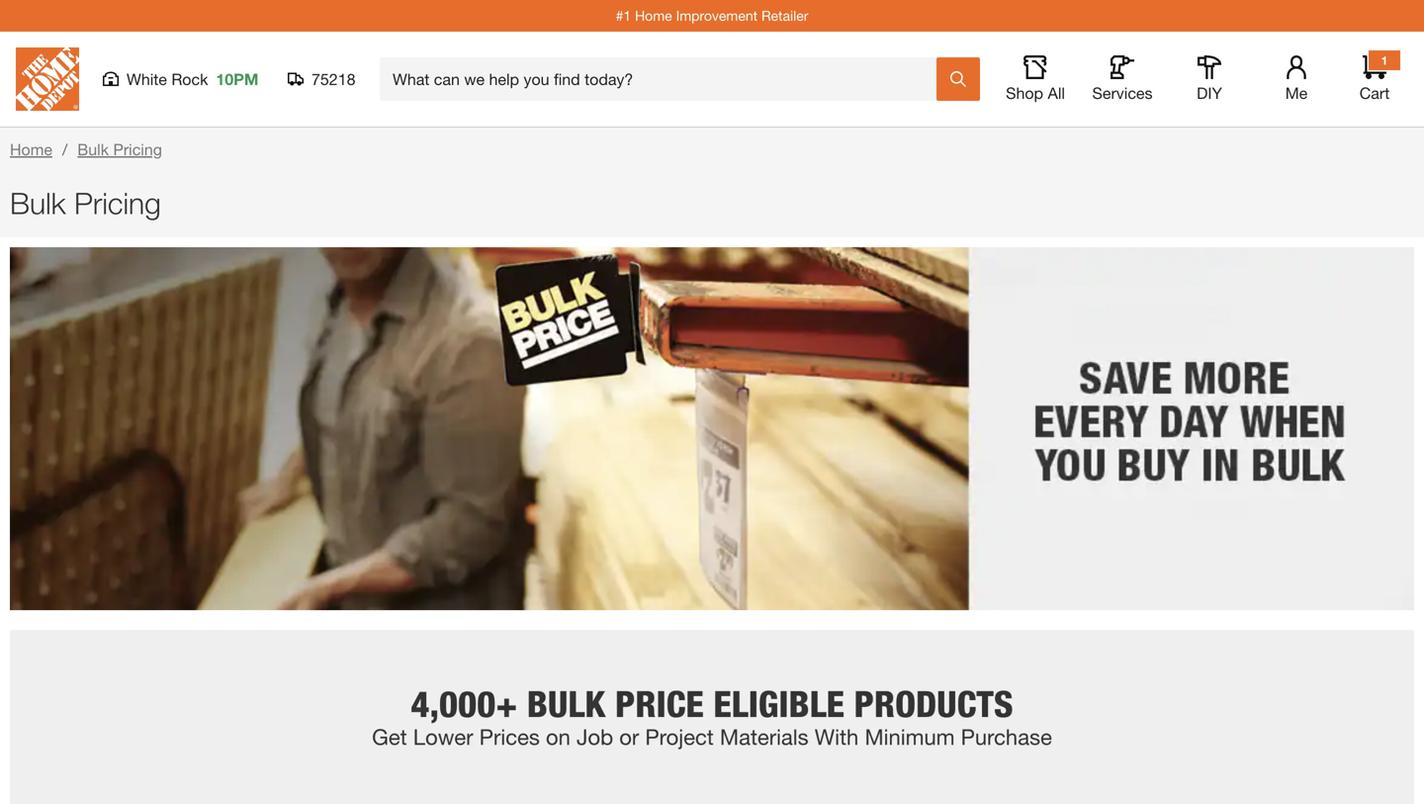 Task type: locate. For each thing, give the bounding box(es) containing it.
0 vertical spatial home
[[635, 7, 672, 24]]

services
[[1093, 84, 1153, 102]]

1 vertical spatial pricing
[[74, 186, 161, 221]]

save more everyday when you buy in bulk image
[[10, 247, 1415, 610]]

cart 1
[[1360, 53, 1390, 102]]

10pm
[[216, 70, 259, 89]]

improvement
[[676, 7, 758, 24]]

bulk pricing down 'white'
[[77, 140, 162, 159]]

all
[[1048, 84, 1065, 102]]

1 vertical spatial bulk
[[10, 186, 66, 221]]

0 vertical spatial bulk
[[77, 140, 109, 159]]

0 vertical spatial pricing
[[113, 140, 162, 159]]

shop all button
[[1004, 55, 1068, 103]]

home down the home depot logo
[[10, 140, 52, 159]]

bulk pricing link
[[77, 140, 162, 159]]

bulk
[[77, 140, 109, 159], [10, 186, 66, 221]]

bulk down the 'home' 'link'
[[10, 186, 66, 221]]

pricing down bulk pricing link at the top of page
[[74, 186, 161, 221]]

0 horizontal spatial home
[[10, 140, 52, 159]]

home link
[[10, 140, 52, 159]]

pricing
[[113, 140, 162, 159], [74, 186, 161, 221]]

What can we help you find today? search field
[[393, 58, 936, 100]]

services button
[[1091, 55, 1155, 103]]

home
[[635, 7, 672, 24], [10, 140, 52, 159]]

pricing down 'white'
[[113, 140, 162, 159]]

1 vertical spatial home
[[10, 140, 52, 159]]

75218 button
[[288, 69, 356, 89]]

me
[[1286, 84, 1308, 102]]

1 horizontal spatial bulk
[[77, 140, 109, 159]]

1 horizontal spatial home
[[635, 7, 672, 24]]

bulk pricing
[[77, 140, 162, 159], [10, 186, 161, 221]]

bulk right the 'home' 'link'
[[77, 140, 109, 159]]

0 vertical spatial bulk pricing
[[77, 140, 162, 159]]

bulk pricing down bulk pricing link at the top of page
[[10, 186, 161, 221]]

home right #1
[[635, 7, 672, 24]]



Task type: vqa. For each thing, say whether or not it's contained in the screenshot.
"Me" button
yes



Task type: describe. For each thing, give the bounding box(es) containing it.
me button
[[1265, 55, 1329, 103]]

diy
[[1197, 84, 1223, 102]]

white rock 10pm
[[127, 70, 259, 89]]

0 horizontal spatial bulk
[[10, 186, 66, 221]]

#1
[[616, 7, 631, 24]]

rock
[[171, 70, 208, 89]]

1 vertical spatial bulk pricing
[[10, 186, 161, 221]]

the home depot logo image
[[16, 47, 79, 111]]

#1 home improvement retailer
[[616, 7, 809, 24]]

75218
[[312, 70, 356, 89]]

white
[[127, 70, 167, 89]]

shop all
[[1006, 84, 1065, 102]]

shop
[[1006, 84, 1044, 102]]

1000 plus bulk price eligible products image
[[10, 630, 1415, 804]]

1
[[1382, 53, 1388, 67]]

diy button
[[1178, 55, 1242, 103]]

cart
[[1360, 84, 1390, 102]]

retailer
[[762, 7, 809, 24]]



